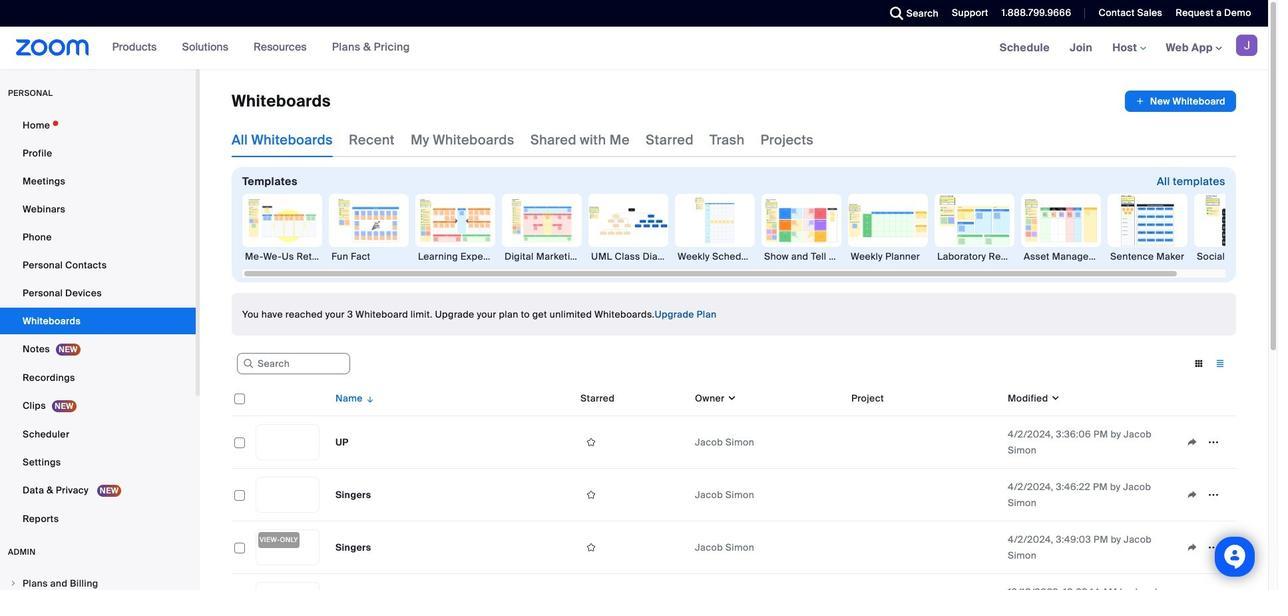 Task type: locate. For each thing, give the bounding box(es) containing it.
learning experience canvas element
[[416, 250, 495, 263]]

1 vertical spatial click to star the whiteboard singers image
[[581, 541, 602, 553]]

share image up more options for singers image
[[1182, 489, 1203, 501]]

show and tell with a twist element
[[762, 250, 842, 263]]

asset management element
[[1022, 250, 1102, 263]]

click to star the whiteboard singers image
[[581, 489, 602, 501], [581, 541, 602, 553]]

0 horizontal spatial down image
[[725, 392, 737, 405]]

0 vertical spatial click to star the whiteboard singers image
[[581, 489, 602, 501]]

application
[[1125, 91, 1237, 112], [232, 381, 1247, 590], [1182, 432, 1231, 452], [1182, 485, 1231, 505], [1182, 537, 1231, 557]]

2 singers element from the top
[[336, 541, 371, 553]]

0 vertical spatial singers element
[[336, 489, 371, 501]]

add image
[[1136, 95, 1145, 108]]

singers element for share image associated with more options for singers image
[[336, 541, 371, 553]]

zoom logo image
[[16, 39, 89, 56]]

2 click to star the whiteboard singers image from the top
[[581, 541, 602, 553]]

banner
[[0, 27, 1269, 70]]

weekly schedule element
[[675, 250, 755, 263]]

1 horizontal spatial down image
[[1049, 392, 1061, 405]]

weekly planner element
[[848, 250, 928, 263]]

up element
[[336, 436, 349, 448]]

1 singers element from the top
[[336, 489, 371, 501]]

1 vertical spatial thumbnail of singers image
[[256, 530, 319, 565]]

1 vertical spatial share image
[[1182, 489, 1203, 501]]

0 vertical spatial share image
[[1182, 436, 1203, 448]]

share image for more options for singers image
[[1182, 541, 1203, 553]]

meetings navigation
[[990, 27, 1269, 70]]

menu item
[[0, 571, 196, 590]]

down image
[[725, 392, 737, 405], [1049, 392, 1061, 405]]

share image up more options for singers icon
[[1182, 436, 1203, 448]]

uml class diagram element
[[589, 250, 669, 263]]

more options for up image
[[1203, 436, 1225, 448]]

3 share image from the top
[[1182, 541, 1203, 553]]

click to star the whiteboard singers image for the singers element for share image associated with more options for singers image
[[581, 541, 602, 553]]

1 vertical spatial singers element
[[336, 541, 371, 553]]

2 share image from the top
[[1182, 489, 1203, 501]]

singers element
[[336, 489, 371, 501], [336, 541, 371, 553]]

cell
[[846, 416, 1003, 469], [846, 469, 1003, 521], [846, 545, 1003, 550], [232, 574, 250, 590], [330, 574, 575, 590], [575, 574, 690, 590], [690, 574, 846, 590], [846, 574, 1003, 590], [1177, 587, 1237, 590]]

1 click to star the whiteboard singers image from the top
[[581, 489, 602, 501]]

share image for more options for up image
[[1182, 436, 1203, 448]]

1 share image from the top
[[1182, 436, 1203, 448]]

2 vertical spatial share image
[[1182, 541, 1203, 553]]

share image down more options for singers icon
[[1182, 541, 1203, 553]]

2 thumbnail of singers image from the top
[[256, 530, 319, 565]]

0 vertical spatial thumbnail of singers image
[[256, 478, 319, 512]]

more options for singers image
[[1203, 489, 1225, 501]]

thumbnail of singers image
[[256, 478, 319, 512], [256, 530, 319, 565]]

share image
[[1182, 436, 1203, 448], [1182, 489, 1203, 501], [1182, 541, 1203, 553]]



Task type: describe. For each thing, give the bounding box(es) containing it.
product information navigation
[[102, 27, 420, 69]]

the whiteboard singers is view only element
[[258, 532, 300, 548]]

list mode, selected image
[[1210, 358, 1231, 370]]

laboratory report element
[[935, 250, 1015, 263]]

2 down image from the left
[[1049, 392, 1061, 405]]

thumbnail of up image
[[256, 425, 319, 460]]

grid mode, not selected image
[[1189, 358, 1210, 370]]

1 down image from the left
[[725, 392, 737, 405]]

click to star the whiteboard up image
[[581, 436, 602, 448]]

fun fact element
[[329, 250, 409, 263]]

more options for singers image
[[1203, 541, 1225, 553]]

right image
[[9, 579, 17, 587]]

1 thumbnail of singers image from the top
[[256, 478, 319, 512]]

social emotional learning element
[[1195, 250, 1275, 263]]

click to star the whiteboard singers image for share image corresponding to more options for singers icon's the singers element
[[581, 489, 602, 501]]

me-we-us retrospective element
[[242, 250, 322, 263]]

personal menu menu
[[0, 112, 196, 533]]

profile picture image
[[1237, 35, 1258, 56]]

tabs of all whiteboard page tab list
[[232, 123, 814, 157]]

singers element for share image corresponding to more options for singers icon
[[336, 489, 371, 501]]

Search text field
[[237, 353, 350, 374]]

arrow down image
[[363, 390, 375, 406]]

sentence maker element
[[1108, 250, 1188, 263]]

share image for more options for singers icon
[[1182, 489, 1203, 501]]

digital marketing canvas element
[[502, 250, 582, 263]]



Task type: vqa. For each thing, say whether or not it's contained in the screenshot.
What Is Expo In Zoom Events? Dropdown Button at the bottom of the page
no



